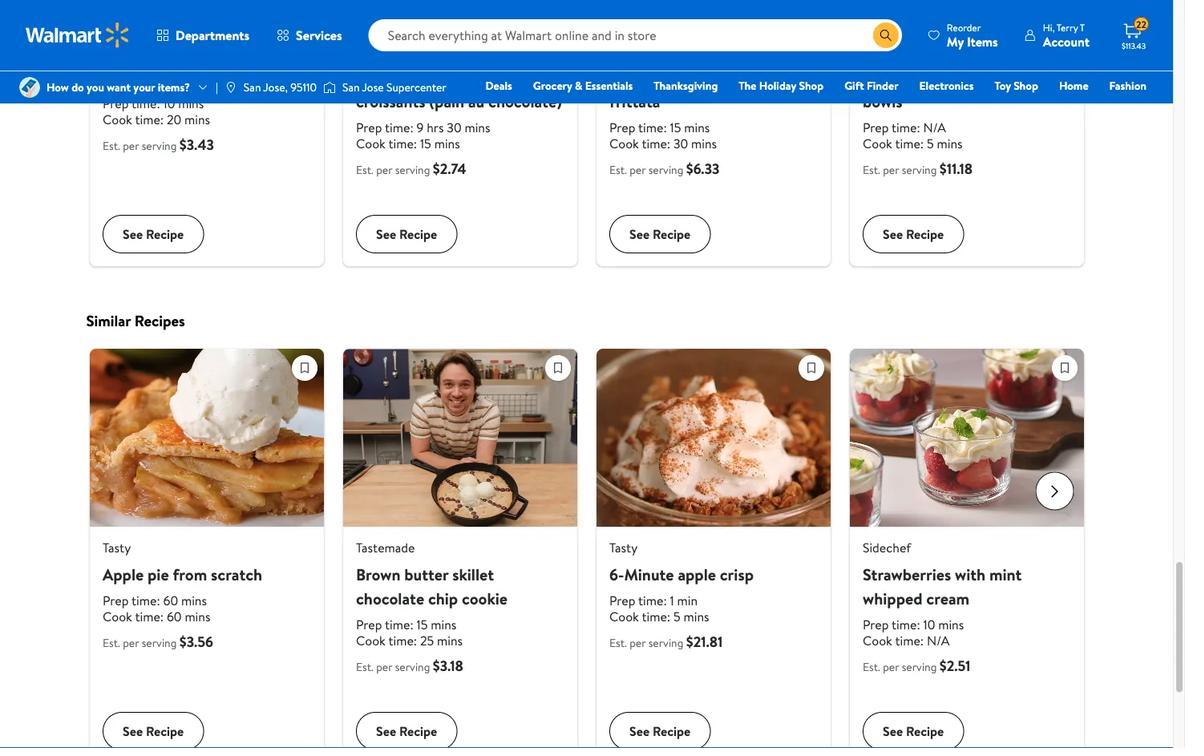 Task type: vqa. For each thing, say whether or not it's contained in the screenshot.


Task type: describe. For each thing, give the bounding box(es) containing it.
sidechef for tropical
[[863, 42, 911, 60]]

95110
[[291, 79, 317, 95]]

terry
[[1057, 20, 1078, 34]]

san jose, 95110
[[244, 79, 317, 95]]

fashion
[[1110, 78, 1147, 93]]

15 for butter
[[416, 617, 427, 634]]

serving for breakfast
[[141, 138, 176, 154]]

you
[[87, 79, 104, 95]]

easy breakfast egg bites
[[102, 66, 271, 88]]

est. for homemade chocolate croissants (pain au chocolate)
[[356, 162, 373, 178]]

est. per serving $6.33
[[609, 159, 720, 179]]

$6.33
[[686, 159, 720, 179]]

&
[[575, 78, 583, 93]]

|
[[216, 79, 218, 95]]

est. for apple pie from scratch
[[102, 636, 120, 651]]

serving for with
[[902, 660, 937, 676]]

recipes
[[134, 310, 185, 331]]

debit
[[1051, 100, 1078, 116]]

60 down apple pie from scratch
[[163, 593, 178, 610]]

bowls
[[863, 90, 902, 113]]

10 for breakfast
[[163, 95, 175, 113]]

$3.43
[[179, 135, 214, 155]]

hi, terry t account
[[1043, 20, 1090, 50]]

apple pie from scratch image
[[89, 349, 324, 528]]

per for brown butter skillet chocolate chip cookie
[[376, 660, 392, 676]]

per for tropical paradise smoothie bowls
[[883, 162, 899, 178]]

2 shop from the left
[[1014, 78, 1039, 93]]

skillet
[[452, 564, 494, 586]]

min
[[677, 593, 698, 610]]

egg
[[207, 66, 233, 88]]

apple
[[102, 564, 143, 586]]

est. per serving $11.18
[[863, 159, 973, 179]]

similar recipes
[[86, 310, 185, 331]]

chip
[[428, 588, 458, 610]]

similar
[[86, 310, 131, 331]]

(pain
[[429, 90, 464, 113]]

broccoli
[[699, 66, 755, 88]]

from
[[172, 564, 207, 586]]

pie
[[147, 564, 169, 586]]

search icon image
[[880, 29, 893, 42]]

cook for apple pie from scratch
[[102, 609, 132, 626]]

walmart+
[[1099, 100, 1147, 116]]

20
[[166, 111, 181, 129]]

grocery & essentials link
[[526, 77, 640, 94]]

saved image for brown butter skillet chocolate chip cookie
[[546, 357, 570, 381]]

chocolate)
[[488, 90, 562, 113]]

with
[[955, 564, 986, 586]]

cook for easy breakfast egg bites
[[102, 111, 132, 129]]

thanksgiving link
[[647, 77, 725, 94]]

$21.81
[[686, 633, 723, 653]]

serving for pie
[[141, 636, 176, 651]]

cook for 6-minute apple crisp
[[609, 609, 639, 626]]

services button
[[263, 16, 356, 55]]

toy
[[995, 78, 1011, 93]]

apple pie from scratch
[[102, 564, 262, 586]]

san for san jose, 95110
[[244, 79, 261, 95]]

smoothie
[[984, 66, 1048, 88]]

$3.18
[[433, 657, 463, 677]]

holiday
[[759, 78, 797, 93]]

per for homemade chocolate croissants (pain au chocolate)
[[376, 162, 392, 178]]

home link
[[1052, 77, 1096, 94]]

prep for tropical paradise smoothie bowls
[[863, 119, 889, 137]]

15 inside prep time: 9 hrs 30 mins cook time: 15 mins
[[420, 135, 431, 153]]

brown butter skillet chocolate chip cookie image
[[343, 349, 577, 528]]

strawberries with mint whipped cream image
[[850, 349, 1084, 528]]

cookie
[[462, 588, 507, 610]]

butter
[[404, 564, 448, 586]]

sidechef up the strawberries
[[863, 540, 911, 557]]

chocolate inside brown butter skillet chocolate chip cookie
[[356, 588, 424, 610]]

one debit
[[1024, 100, 1078, 116]]

want
[[107, 79, 131, 95]]

homemade chocolate croissants (pain au chocolate) image
[[343, 0, 577, 30]]

Walmart Site-Wide search field
[[369, 19, 902, 51]]

prep time: 9 hrs 30 mins cook time: 15 mins
[[356, 119, 490, 153]]

est. for tropical paradise smoothie bowls
[[863, 162, 880, 178]]

strawberries
[[863, 564, 951, 586]]

serving for paradise
[[902, 162, 937, 178]]

the
[[739, 78, 757, 93]]

deals link
[[478, 77, 520, 94]]

n/a inside prep time: 10 mins cook time: n/a
[[927, 633, 950, 650]]

toy shop
[[995, 78, 1039, 93]]

finder
[[867, 78, 899, 93]]

croissants
[[356, 90, 425, 113]]

fashion link
[[1103, 77, 1154, 94]]

6-minute apple crisp image
[[596, 349, 831, 528]]

next slide of list image
[[1036, 473, 1074, 511]]

serving for and
[[648, 162, 683, 178]]

easy breakfast egg bites image
[[89, 0, 324, 30]]

rabe
[[759, 66, 790, 88]]

sausage and broccoli rabe frittata image
[[596, 0, 831, 30]]

reorder
[[947, 20, 981, 34]]

do
[[72, 79, 84, 95]]

tastemade
[[356, 540, 415, 557]]

departments button
[[143, 16, 263, 55]]

1 shop from the left
[[799, 78, 824, 93]]

toy shop link
[[988, 77, 1046, 94]]

registry link
[[955, 99, 1010, 117]]

cook inside prep time: 9 hrs 30 mins cook time: 15 mins
[[356, 135, 385, 153]]

mins down easy breakfast egg bites
[[178, 95, 204, 113]]

cook for sausage and broccoli rabe frittata
[[609, 135, 639, 153]]

home
[[1060, 78, 1089, 93]]

saved image for strawberries with mint whipped cream
[[1053, 357, 1077, 381]]

9
[[416, 119, 423, 137]]

walmart+ link
[[1092, 99, 1154, 117]]

per for strawberries with mint whipped cream
[[883, 660, 899, 676]]

1
[[670, 593, 674, 610]]

per for 6-minute apple crisp
[[629, 636, 646, 651]]

electronics
[[920, 78, 974, 93]]

30 inside the prep time: 15 mins cook time: 30 mins
[[673, 135, 688, 153]]

est. per serving $2.74
[[356, 159, 466, 179]]

mint
[[989, 564, 1022, 586]]

mins up $2.74
[[434, 135, 460, 153]]

serving for chocolate
[[395, 162, 430, 178]]

prep time: 1 min cook time: 5 mins
[[609, 593, 709, 626]]



Task type: locate. For each thing, give the bounding box(es) containing it.
2 horizontal spatial tasty
[[609, 540, 637, 557]]

prep time: n/a cook time: 5 mins
[[863, 119, 963, 153]]

tasty for 6-minute apple crisp
[[609, 540, 637, 557]]

prep down 'bowls'
[[863, 119, 889, 137]]

prep inside prep time: 1 min cook time: 5 mins
[[609, 593, 635, 610]]

0 horizontal spatial 30
[[447, 119, 461, 137]]

prep down 6-
[[609, 593, 635, 610]]

10 down breakfast
[[163, 95, 175, 113]]

per down prep time: 1 min cook time: 5 mins
[[629, 636, 646, 651]]

0 vertical spatial 5
[[927, 135, 934, 153]]

serving for minute
[[648, 636, 683, 651]]

0 horizontal spatial chocolate
[[356, 588, 424, 610]]

grocery & essentials
[[533, 78, 633, 93]]

serving down prep time: 1 min cook time: 5 mins
[[648, 636, 683, 651]]

22
[[1137, 17, 1147, 31]]

serving inside the est. per serving $11.18
[[902, 162, 937, 178]]

tropical
[[863, 66, 917, 88]]

walmart image
[[26, 22, 130, 48]]

see recipe
[[122, 226, 184, 243], [376, 226, 437, 243], [629, 226, 690, 243], [883, 226, 944, 243], [122, 723, 184, 741], [376, 723, 437, 741], [629, 723, 690, 741], [883, 723, 944, 741]]

easy
[[102, 66, 133, 88]]

Search search field
[[369, 19, 902, 51]]

prep inside prep time: 15 mins cook time: 25 mins
[[356, 617, 382, 634]]

est. for easy breakfast egg bites
[[102, 138, 120, 154]]

san jose supercenter
[[343, 79, 447, 95]]

est. down prep time: 1 min cook time: 5 mins
[[609, 636, 627, 651]]

0 vertical spatial n/a
[[923, 119, 946, 137]]

sidechef down search icon
[[863, 42, 911, 60]]

cook inside the prep time: 15 mins cook time: 30 mins
[[609, 135, 639, 153]]

30 up est. per serving $6.33
[[673, 135, 688, 153]]

serving inside est. per serving $2.74
[[395, 162, 430, 178]]

cook for brown butter skillet chocolate chip cookie
[[356, 633, 385, 650]]

scratch
[[211, 564, 262, 586]]

prep for homemade chocolate croissants (pain au chocolate)
[[356, 119, 382, 137]]

cook for strawberries with mint whipped cream
[[863, 633, 892, 650]]

2 san from the left
[[343, 79, 360, 95]]

1 horizontal spatial  image
[[224, 81, 237, 94]]

departments
[[176, 26, 250, 44]]

the holiday shop
[[739, 78, 824, 93]]

prep down croissants
[[356, 119, 382, 137]]

serving inside est. per serving $3.18
[[395, 660, 430, 676]]

est. inside est. per serving $3.43
[[102, 138, 120, 154]]

5 up the est. per serving $21.81
[[673, 609, 680, 626]]

per down prep time: 10 mins cook time: 20 mins
[[122, 138, 139, 154]]

est. inside est. per serving $6.33
[[609, 162, 627, 178]]

cook down whipped
[[863, 633, 892, 650]]

$2.74
[[433, 159, 466, 179]]

crisp
[[720, 564, 754, 586]]

per down the prep time: 15 mins cook time: 30 mins
[[629, 162, 646, 178]]

prep for 6-minute apple crisp
[[609, 593, 635, 610]]

per for sausage and broccoli rabe frittata
[[629, 162, 646, 178]]

per down prep time: 60 mins cook time: 60 mins
[[122, 636, 139, 651]]

cook inside prep time: 10 mins cook time: 20 mins
[[102, 111, 132, 129]]

15 for and
[[670, 119, 681, 137]]

thanksgiving
[[654, 78, 718, 93]]

serving
[[141, 138, 176, 154], [395, 162, 430, 178], [648, 162, 683, 178], [902, 162, 937, 178], [141, 636, 176, 651], [648, 636, 683, 651], [395, 660, 430, 676], [902, 660, 937, 676]]

shop
[[799, 78, 824, 93], [1014, 78, 1039, 93]]

0 horizontal spatial saved image
[[292, 357, 316, 381]]

prep time: 10 mins cook time: 20 mins
[[102, 95, 210, 129]]

chocolate up au
[[440, 66, 508, 88]]

1 horizontal spatial saved image
[[1053, 357, 1077, 381]]

est. down prep time: 10 mins cook time: n/a
[[863, 660, 880, 676]]

cook inside prep time: 10 mins cook time: n/a
[[863, 633, 892, 650]]

n/a down tropical paradise smoothie bowls on the top of the page
[[923, 119, 946, 137]]

au
[[468, 90, 484, 113]]

per inside est. per serving $3.43
[[122, 138, 139, 154]]

prep time: 15 mins cook time: 25 mins
[[356, 617, 463, 650]]

electronics link
[[912, 77, 981, 94]]

1 horizontal spatial 5
[[927, 135, 934, 153]]

chocolate inside homemade chocolate croissants (pain au chocolate)
[[440, 66, 508, 88]]

per down prep time: 9 hrs 30 mins cook time: 15 mins
[[376, 162, 392, 178]]

prep inside prep time: 10 mins cook time: n/a
[[863, 617, 889, 634]]

cook down croissants
[[356, 135, 385, 153]]

prep
[[102, 95, 128, 113], [356, 119, 382, 137], [609, 119, 635, 137], [863, 119, 889, 137], [102, 593, 128, 610], [609, 593, 635, 610], [356, 617, 382, 634], [863, 617, 889, 634]]

tasty up the jose at left
[[356, 42, 384, 60]]

per inside est. per serving $6.33
[[629, 162, 646, 178]]

tasty for apple pie from scratch
[[102, 540, 130, 557]]

mins down chip
[[431, 617, 456, 634]]

1 san from the left
[[244, 79, 261, 95]]

saved image
[[292, 357, 316, 381], [799, 357, 823, 381]]

deals
[[486, 78, 512, 93]]

serving down prep time: 60 mins cook time: 60 mins
[[141, 636, 176, 651]]

per inside est. per serving $2.74
[[376, 162, 392, 178]]

0 horizontal spatial  image
[[19, 77, 40, 98]]

prep down whipped
[[863, 617, 889, 634]]

mins down au
[[464, 119, 490, 137]]

sausage
[[609, 66, 666, 88]]

prep down apple
[[102, 593, 128, 610]]

1 horizontal spatial saved image
[[799, 357, 823, 381]]

$2.51
[[939, 657, 971, 677]]

mins inside prep time: n/a cook time: 5 mins
[[937, 135, 963, 153]]

shop right holiday on the right top of page
[[799, 78, 824, 93]]

cook down how do you want your items?
[[102, 111, 132, 129]]

services
[[296, 26, 342, 44]]

today table
[[609, 42, 681, 60]]

1 horizontal spatial 10
[[923, 617, 935, 634]]

est. inside 'est. per serving $2.51'
[[863, 660, 880, 676]]

mins up $21.81
[[683, 609, 709, 626]]

frittata
[[609, 90, 660, 113]]

est. for sausage and broccoli rabe frittata
[[609, 162, 627, 178]]

per inside est. per serving $3.18
[[376, 660, 392, 676]]

est. down prep time: 10 mins cook time: 20 mins
[[102, 138, 120, 154]]

0 vertical spatial chocolate
[[440, 66, 508, 88]]

10 inside prep time: 10 mins cook time: 20 mins
[[163, 95, 175, 113]]

per inside the est. per serving $21.81
[[629, 636, 646, 651]]

2 saved image from the left
[[799, 357, 823, 381]]

0 horizontal spatial tasty
[[102, 540, 130, 557]]

1 vertical spatial chocolate
[[356, 588, 424, 610]]

tropical paradise smoothie bowls
[[863, 66, 1048, 113]]

prep for brown butter skillet chocolate chip cookie
[[356, 617, 382, 634]]

est. down prep time: 15 mins cook time: 25 mins on the left
[[356, 660, 373, 676]]

prep time: 15 mins cook time: 30 mins
[[609, 119, 717, 153]]

serving down prep time: 9 hrs 30 mins cook time: 15 mins
[[395, 162, 430, 178]]

per for easy breakfast egg bites
[[122, 138, 139, 154]]

1 horizontal spatial shop
[[1014, 78, 1039, 93]]

mins down "cream"
[[938, 617, 964, 634]]

n/a inside prep time: n/a cook time: 5 mins
[[923, 119, 946, 137]]

san for san jose supercenter
[[343, 79, 360, 95]]

saved image
[[546, 357, 570, 381], [1053, 357, 1077, 381]]

homemade
[[356, 66, 436, 88]]

recipe
[[146, 226, 184, 243], [399, 226, 437, 243], [652, 226, 690, 243], [906, 226, 944, 243], [146, 723, 184, 741], [399, 723, 437, 741], [652, 723, 690, 741], [906, 723, 944, 741]]

minute
[[624, 564, 674, 586]]

prep time: 10 mins cook time: n/a
[[863, 617, 964, 650]]

saved image for apple pie from scratch
[[292, 357, 316, 381]]

prep inside prep time: 60 mins cook time: 60 mins
[[102, 593, 128, 610]]

mins right 20
[[184, 111, 210, 129]]

time:
[[131, 95, 160, 113], [135, 111, 163, 129], [385, 119, 413, 137], [638, 119, 667, 137], [892, 119, 920, 137], [388, 135, 417, 153], [642, 135, 670, 153], [895, 135, 924, 153], [131, 593, 160, 610], [638, 593, 667, 610], [135, 609, 163, 626], [642, 609, 670, 626], [385, 617, 413, 634], [892, 617, 920, 634], [388, 633, 417, 650], [895, 633, 924, 650]]

serving inside est. per serving $3.43
[[141, 138, 176, 154]]

prep inside prep time: 10 mins cook time: 20 mins
[[102, 95, 128, 113]]

t
[[1080, 20, 1085, 34]]

serving inside 'est. per serving $2.51'
[[902, 660, 937, 676]]

serving down prep time: n/a cook time: 5 mins
[[902, 162, 937, 178]]

how
[[47, 79, 69, 95]]

1 horizontal spatial san
[[343, 79, 360, 95]]

prep down easy
[[102, 95, 128, 113]]

my
[[947, 32, 964, 50]]

sidechef up easy
[[102, 42, 151, 60]]

est. down the prep time: 15 mins cook time: 30 mins
[[609, 162, 627, 178]]

homemade chocolate croissants (pain au chocolate)
[[356, 66, 562, 113]]

1 horizontal spatial 30
[[673, 135, 688, 153]]

5
[[927, 135, 934, 153], [673, 609, 680, 626]]

cook down 'bowls'
[[863, 135, 892, 153]]

cook inside prep time: 60 mins cook time: 60 mins
[[102, 609, 132, 626]]

prep inside the prep time: 15 mins cook time: 30 mins
[[609, 119, 635, 137]]

 image right |
[[224, 81, 237, 94]]

jose,
[[263, 79, 288, 95]]

mins inside prep time: 1 min cook time: 5 mins
[[683, 609, 709, 626]]

est. down prep time: 9 hrs 30 mins cook time: 15 mins
[[356, 162, 373, 178]]

5 up the est. per serving $11.18
[[927, 135, 934, 153]]

mins
[[178, 95, 204, 113], [184, 111, 210, 129], [464, 119, 490, 137], [684, 119, 710, 137], [434, 135, 460, 153], [691, 135, 717, 153], [937, 135, 963, 153], [181, 593, 207, 610], [184, 609, 210, 626], [683, 609, 709, 626], [431, 617, 456, 634], [938, 617, 964, 634], [437, 633, 463, 650]]

est. for strawberries with mint whipped cream
[[863, 660, 880, 676]]

saved image for 6-minute apple crisp
[[799, 357, 823, 381]]

15 up est. per serving $2.74 on the top of page
[[420, 135, 431, 153]]

prep for strawberries with mint whipped cream
[[863, 617, 889, 634]]

shop right toy on the right of the page
[[1014, 78, 1039, 93]]

6-minute apple crisp
[[609, 564, 754, 586]]

30 inside prep time: 9 hrs 30 mins cook time: 15 mins
[[447, 119, 461, 137]]

hi,
[[1043, 20, 1055, 34]]

see
[[122, 226, 142, 243], [376, 226, 396, 243], [629, 226, 649, 243], [883, 226, 903, 243], [122, 723, 142, 741], [376, 723, 396, 741], [629, 723, 649, 741], [883, 723, 903, 741]]

paradise
[[921, 66, 980, 88]]

serving down 20
[[141, 138, 176, 154]]

 image
[[19, 77, 40, 98], [224, 81, 237, 94]]

brown butter skillet chocolate chip cookie
[[356, 564, 507, 610]]

per down prep time: 15 mins cook time: 25 mins on the left
[[376, 660, 392, 676]]

registry
[[962, 100, 1003, 116]]

10 down "cream"
[[923, 617, 935, 634]]

chocolate down brown
[[356, 588, 424, 610]]

serving down prep time: 10 mins cook time: n/a
[[902, 660, 937, 676]]

15 inside prep time: 15 mins cook time: 25 mins
[[416, 617, 427, 634]]

prep inside prep time: 9 hrs 30 mins cook time: 15 mins
[[356, 119, 382, 137]]

cook down 6-
[[609, 609, 639, 626]]

cook down frittata
[[609, 135, 639, 153]]

san left "jose," on the left top of the page
[[244, 79, 261, 95]]

5 inside prep time: n/a cook time: 5 mins
[[927, 135, 934, 153]]

cook
[[102, 111, 132, 129], [356, 135, 385, 153], [609, 135, 639, 153], [863, 135, 892, 153], [102, 609, 132, 626], [609, 609, 639, 626], [356, 633, 385, 650], [863, 633, 892, 650]]

 image left how
[[19, 77, 40, 98]]

gift finder link
[[838, 77, 906, 94]]

per
[[122, 138, 139, 154], [376, 162, 392, 178], [629, 162, 646, 178], [883, 162, 899, 178], [122, 636, 139, 651], [629, 636, 646, 651], [376, 660, 392, 676], [883, 660, 899, 676]]

one debit link
[[1017, 99, 1086, 117]]

serving inside est. per serving $6.33
[[648, 162, 683, 178]]

and
[[670, 66, 695, 88]]

gift
[[845, 78, 864, 93]]

account
[[1043, 32, 1090, 50]]

prep for apple pie from scratch
[[102, 593, 128, 610]]

chocolate
[[440, 66, 508, 88], [356, 588, 424, 610]]

25
[[420, 633, 434, 650]]

$11.18
[[939, 159, 973, 179]]

supercenter
[[387, 79, 447, 95]]

brown
[[356, 564, 400, 586]]

0 horizontal spatial 5
[[673, 609, 680, 626]]

essentials
[[585, 78, 633, 93]]

serving down the prep time: 15 mins cook time: 30 mins
[[648, 162, 683, 178]]

0 horizontal spatial shop
[[799, 78, 824, 93]]

cook inside prep time: 1 min cook time: 5 mins
[[609, 609, 639, 626]]

tasty up apple
[[102, 540, 130, 557]]

gift finder
[[845, 78, 899, 93]]

per inside est. per serving $3.56
[[122, 636, 139, 651]]

san left the jose at left
[[343, 79, 360, 95]]

est. inside est. per serving $3.56
[[102, 636, 120, 651]]

 image for san
[[224, 81, 237, 94]]

1 vertical spatial n/a
[[927, 633, 950, 650]]

serving down the '25'
[[395, 660, 430, 676]]

1 saved image from the left
[[546, 357, 570, 381]]

your
[[133, 79, 155, 95]]

tasty up 6-
[[609, 540, 637, 557]]

sidechef for easy
[[102, 42, 151, 60]]

reorder my items
[[947, 20, 998, 50]]

cook inside prep time: n/a cook time: 5 mins
[[863, 135, 892, 153]]

mins up $6.33 in the right of the page
[[691, 135, 717, 153]]

est. per serving $3.18
[[356, 657, 463, 677]]

est. for 6-minute apple crisp
[[609, 636, 627, 651]]

per inside 'est. per serving $2.51'
[[883, 660, 899, 676]]

0 horizontal spatial san
[[244, 79, 261, 95]]

mins down sausage and broccoli rabe frittata
[[684, 119, 710, 137]]

0 horizontal spatial 10
[[163, 95, 175, 113]]

prep down frittata
[[609, 119, 635, 137]]

sidechef
[[102, 42, 151, 60], [863, 42, 911, 60], [863, 540, 911, 557]]

items?
[[158, 79, 190, 95]]

 image for how
[[19, 77, 40, 98]]

prep for sausage and broccoli rabe frittata
[[609, 119, 635, 137]]

mins up $3.56
[[184, 609, 210, 626]]

est. inside the est. per serving $11.18
[[863, 162, 880, 178]]

30 right hrs
[[447, 119, 461, 137]]

est. inside est. per serving $3.18
[[356, 660, 373, 676]]

 image
[[323, 79, 336, 95]]

per down prep time: 10 mins cook time: n/a
[[883, 660, 899, 676]]

5 inside prep time: 1 min cook time: 5 mins
[[673, 609, 680, 626]]

n/a up $2.51
[[927, 633, 950, 650]]

mins down from
[[181, 593, 207, 610]]

10 inside prep time: 10 mins cook time: n/a
[[923, 617, 935, 634]]

prep time: 60 mins cook time: 60 mins
[[102, 593, 210, 626]]

apple
[[678, 564, 716, 586]]

cook inside prep time: 15 mins cook time: 25 mins
[[356, 633, 385, 650]]

mins inside prep time: 10 mins cook time: n/a
[[938, 617, 964, 634]]

prep for easy breakfast egg bites
[[102, 95, 128, 113]]

cook up est. per serving $3.18
[[356, 633, 385, 650]]

6-
[[609, 564, 624, 586]]

est. down prep time: 60 mins cook time: 60 mins
[[102, 636, 120, 651]]

serving inside the est. per serving $21.81
[[648, 636, 683, 651]]

15 up est. per serving $6.33
[[670, 119, 681, 137]]

est. per serving $3.43
[[102, 135, 214, 155]]

cream
[[926, 588, 969, 610]]

1 vertical spatial 10
[[923, 617, 935, 634]]

1 vertical spatial 5
[[673, 609, 680, 626]]

serving for butter
[[395, 660, 430, 676]]

2 saved image from the left
[[1053, 357, 1077, 381]]

est. down prep time: n/a cook time: 5 mins
[[863, 162, 880, 178]]

15 down brown butter skillet chocolate chip cookie
[[416, 617, 427, 634]]

mins up $11.18
[[937, 135, 963, 153]]

60
[[163, 593, 178, 610], [166, 609, 181, 626]]

serving inside est. per serving $3.56
[[141, 636, 176, 651]]

15 inside the prep time: 15 mins cook time: 30 mins
[[670, 119, 681, 137]]

est. inside the est. per serving $21.81
[[609, 636, 627, 651]]

per for apple pie from scratch
[[122, 636, 139, 651]]

10 for with
[[923, 617, 935, 634]]

$3.56
[[179, 633, 213, 653]]

items
[[967, 32, 998, 50]]

est. for brown butter skillet chocolate chip cookie
[[356, 660, 373, 676]]

prep inside prep time: n/a cook time: 5 mins
[[863, 119, 889, 137]]

cook down apple
[[102, 609, 132, 626]]

breakfast
[[137, 66, 203, 88]]

0 vertical spatial 10
[[163, 95, 175, 113]]

est. inside est. per serving $2.74
[[356, 162, 373, 178]]

per inside the est. per serving $11.18
[[883, 162, 899, 178]]

today
[[609, 42, 650, 60]]

1 saved image from the left
[[292, 357, 316, 381]]

1 horizontal spatial tasty
[[356, 42, 384, 60]]

1 horizontal spatial chocolate
[[440, 66, 508, 88]]

per down prep time: n/a cook time: 5 mins
[[883, 162, 899, 178]]

60 up est. per serving $3.56
[[166, 609, 181, 626]]

0 horizontal spatial saved image
[[546, 357, 570, 381]]

mins right the '25'
[[437, 633, 463, 650]]

whipped
[[863, 588, 922, 610]]

prep down brown
[[356, 617, 382, 634]]

tropical paradise smoothie bowls image
[[850, 0, 1084, 30]]



